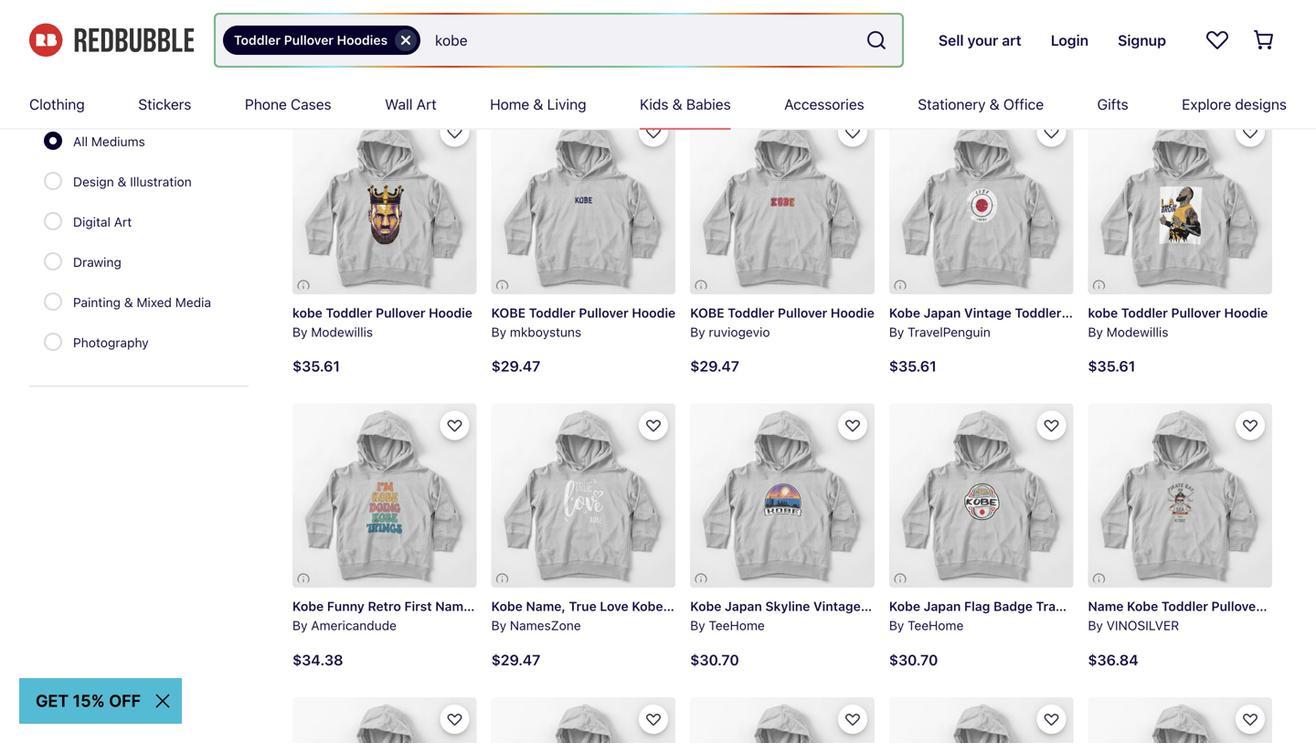 Task type: locate. For each thing, give the bounding box(es) containing it.
$29.47 down mkboystuns
[[491, 358, 541, 375]]

artwork
[[37, 93, 86, 108]]

1 teehome from the left
[[709, 618, 765, 633]]

toddler inside kobe toddler pullover hoodie by mkboystuns
[[529, 305, 576, 320]]

velomatsuper
[[908, 31, 988, 46]]

0 horizontal spatial kobe toddler pullover hoodie by modewillis
[[293, 305, 473, 339]]

nameszone
[[510, 618, 581, 633]]

$35.61
[[293, 358, 340, 375], [889, 358, 937, 375], [1088, 358, 1136, 375]]

kobe inside kobe toddler pullover hoodie by mkboystuns
[[491, 305, 526, 320]]

kobe for $34.38
[[293, 599, 324, 614]]

menu bar
[[29, 80, 1287, 128]]

1 horizontal spatial modewillis
[[1107, 324, 1169, 339]]

2 name from the left
[[1088, 599, 1124, 614]]

living
[[547, 96, 587, 113]]

kobe up velomatsuper
[[889, 12, 924, 27]]

0 horizontal spatial name
[[435, 599, 471, 614]]

$29.47
[[293, 64, 342, 81], [491, 64, 541, 81], [690, 64, 740, 81], [889, 64, 939, 81], [491, 358, 541, 375], [690, 358, 740, 375], [491, 651, 541, 669]]

& right kids
[[673, 96, 683, 113]]

2 kobe from the left
[[1088, 305, 1118, 320]]

kobe
[[293, 305, 323, 320], [1088, 305, 1118, 320]]

explore designs
[[1182, 96, 1287, 113]]

& right 'design'
[[118, 174, 126, 189]]

$30.70
[[690, 651, 739, 669], [889, 651, 938, 669]]

0 horizontal spatial $35.61
[[293, 358, 340, 375]]

0 horizontal spatial teehome
[[709, 618, 765, 633]]

hoodies
[[337, 32, 388, 48]]

pullover inside kobe toddler pullover hoodie by mkboystuns
[[579, 305, 629, 320]]

toddler pullover hoodies
[[234, 32, 388, 48]]

kobe up ruviogevio
[[690, 305, 725, 320]]

2 $35.61 from the left
[[889, 358, 937, 375]]

toddler inside kobe funny retro first name toddler pullover hoodie by americandude
[[474, 599, 521, 614]]

name up vinosilver
[[1088, 599, 1124, 614]]

1 horizontal spatial $35.61
[[889, 358, 937, 375]]

$29.47 up cases
[[293, 64, 342, 81]]

1 horizontal spatial kobe toddler pullover hoodie by modewillis
[[1088, 305, 1268, 339]]

kobe
[[293, 12, 327, 27], [491, 12, 526, 27], [690, 12, 725, 27], [889, 12, 924, 27], [491, 305, 526, 320], [690, 305, 725, 320]]

1 horizontal spatial teehome
[[908, 618, 964, 633]]

name right first at the bottom
[[435, 599, 471, 614]]

home & living
[[490, 96, 587, 113]]

pullover inside the kobe toddler pullover hoodie by ferolos
[[380, 12, 430, 27]]

art right wall
[[417, 96, 437, 113]]

kobe up toddler pullover hoodies
[[293, 12, 327, 27]]

art
[[417, 96, 437, 113], [114, 214, 132, 229]]

first
[[404, 599, 432, 614]]

clothing link
[[29, 80, 85, 128]]

mediums
[[91, 134, 145, 149]]

explore designs link
[[1182, 80, 1287, 128]]

0 horizontal spatial kobe
[[293, 599, 324, 614]]

None radio
[[44, 252, 62, 271]]

toddler inside kobe toddler pullover hoodie by velomatsuper
[[927, 12, 974, 27]]

kobe inside kobe toddler pullover hoodie by velomatsuper
[[889, 12, 924, 27]]

0 vertical spatial art
[[417, 96, 437, 113]]

photography
[[73, 335, 149, 350]]

& for design
[[118, 174, 126, 189]]

kobe toddler pullover hoodie by modewillis
[[293, 305, 473, 339], [1088, 305, 1268, 339]]

ruviogevio
[[709, 324, 770, 339]]

stickers link
[[138, 80, 191, 128]]

1 $30.70 from the left
[[690, 651, 739, 669]]

1 horizontal spatial name
[[1088, 599, 1124, 614]]

toddler
[[330, 12, 377, 27], [529, 12, 576, 27], [728, 12, 775, 27], [927, 12, 974, 27], [234, 32, 281, 48], [326, 305, 373, 320], [529, 305, 576, 320], [728, 305, 775, 320], [1015, 305, 1062, 320], [1122, 305, 1168, 320], [474, 599, 521, 614], [1162, 599, 1209, 614]]

kobe japan skyline vintage sunset travel souvenir toddler pullover hoodie image
[[690, 404, 875, 588]]

kobe left funny
[[293, 599, 324, 614]]

teehome
[[709, 618, 765, 633], [908, 618, 964, 633]]

Search term search field
[[421, 15, 858, 66]]

drawing
[[73, 255, 121, 270]]

None radio
[[44, 132, 62, 150], [44, 172, 62, 190], [44, 212, 62, 230], [44, 293, 62, 311], [44, 333, 62, 351], [44, 132, 62, 150], [44, 172, 62, 190], [44, 212, 62, 230], [44, 293, 62, 311], [44, 333, 62, 351]]

kobe inside the kobe toddler pullover hoodie by ferolos
[[293, 12, 327, 27]]

2 horizontal spatial $35.61
[[1088, 358, 1136, 375]]

1 horizontal spatial art
[[417, 96, 437, 113]]

$29.47 for by nameszone
[[491, 651, 541, 669]]

art inside wall art link
[[417, 96, 437, 113]]

2 kobe toddler pullover hoodie image from the left
[[690, 110, 875, 294]]

by teehome
[[690, 618, 765, 633], [889, 618, 964, 633]]

funny
[[327, 599, 365, 614]]

1 horizontal spatial kobe toddler pullover hoodie image
[[690, 110, 875, 294]]

$29.47 down by nameszone
[[491, 651, 541, 669]]

&
[[533, 96, 544, 113], [673, 96, 683, 113], [990, 96, 1000, 113], [118, 174, 126, 189], [124, 295, 133, 310]]

1 by teehome from the left
[[690, 618, 765, 633]]

gifts
[[1098, 96, 1129, 113]]

mkboystuns
[[510, 324, 582, 339]]

accessories link
[[785, 80, 865, 128]]

kobe japan vintage toddler pullover hoodie image
[[889, 110, 1074, 294]]

phone cases link
[[245, 80, 332, 128]]

1 kobe from the left
[[293, 305, 323, 320]]

art inside artwork medium option group
[[114, 214, 132, 229]]

$29.47 down ruviogevio
[[690, 358, 740, 375]]

3 $35.61 from the left
[[1088, 358, 1136, 375]]

1 name from the left
[[435, 599, 471, 614]]

artwork medium button
[[29, 79, 249, 123]]

1 vertical spatial art
[[114, 214, 132, 229]]

toddler inside button
[[234, 32, 281, 48]]

kobe inside kobe funny retro first name toddler pullover hoodie by americandude
[[293, 599, 324, 614]]

kobe left japan
[[889, 305, 921, 320]]

toddler pullover hoodies button
[[223, 26, 421, 55]]

menu bar containing clothing
[[29, 80, 1287, 128]]

0 horizontal spatial kobe toddler pullover hoodie
[[491, 12, 676, 27]]

1 $35.61 from the left
[[293, 358, 340, 375]]

2 modewillis from the left
[[1107, 324, 1169, 339]]

pullover
[[380, 12, 430, 27], [579, 12, 629, 27], [778, 12, 828, 27], [977, 12, 1027, 27], [284, 32, 334, 48], [376, 305, 426, 320], [579, 305, 629, 320], [778, 305, 828, 320], [1065, 305, 1115, 320], [1172, 305, 1221, 320], [524, 599, 574, 614], [1212, 599, 1262, 614]]

vintage
[[965, 305, 1012, 320]]

modewillis
[[311, 324, 373, 339], [1107, 324, 1169, 339]]

2 by teehome from the left
[[889, 618, 964, 633]]

1 horizontal spatial by teehome
[[889, 618, 964, 633]]

0 horizontal spatial $30.70
[[690, 651, 739, 669]]

kobe inside kobe toddler pullover hoodie by ruviogevio
[[690, 305, 725, 320]]

& left office
[[990, 96, 1000, 113]]

$36.84
[[1088, 651, 1139, 669]]

0 horizontal spatial art
[[114, 214, 132, 229]]

pullover inside name kobe toddler pullover hoodie by vinosilver
[[1212, 599, 1262, 614]]

0 horizontal spatial kobe toddler pullover hoodie image
[[491, 110, 676, 294]]

1 kobe toddler pullover hoodie image from the left
[[491, 110, 676, 294]]

0 horizontal spatial by teehome
[[690, 618, 765, 633]]

redbubble logo image
[[29, 24, 194, 57]]

toddler inside kobe japan vintage toddler pullover hoodie by travelpenguin
[[1015, 305, 1062, 320]]

kobe up mkboystuns
[[491, 305, 526, 320]]

kids
[[640, 96, 669, 113]]

$29.47 down velomatsuper
[[889, 64, 939, 81]]

babies
[[687, 96, 731, 113]]

0 horizontal spatial modewillis
[[311, 324, 373, 339]]

1 modewillis from the left
[[311, 324, 373, 339]]

2 kobe toddler pullover hoodie image from the left
[[1088, 110, 1273, 294]]

1 horizontal spatial kobe toddler pullover hoodie image
[[1088, 110, 1273, 294]]

0 horizontal spatial kobe toddler pullover hoodie image
[[293, 110, 477, 294]]

by teehome for kobe japan skyline vintage sunset travel souvenir toddler pullover hoodie image
[[690, 618, 765, 633]]

1 kobe toddler pullover hoodie by modewillis from the left
[[293, 305, 473, 339]]

name
[[435, 599, 471, 614], [1088, 599, 1124, 614]]

kobe
[[889, 305, 921, 320], [293, 599, 324, 614], [1127, 599, 1159, 614]]

1 horizontal spatial kobe
[[889, 305, 921, 320]]

& left 'living'
[[533, 96, 544, 113]]

& for kids
[[673, 96, 683, 113]]

kobe toddler pullover hoodie by ferolos
[[293, 12, 477, 46]]

kobe toddler pullover hoodie by velomatsuper
[[889, 12, 1074, 46]]

by inside kobe japan vintage toddler pullover hoodie by travelpenguin
[[889, 324, 904, 339]]

kobe toddler pullover hoodie image
[[293, 110, 477, 294], [1088, 110, 1273, 294]]

1 horizontal spatial kobe
[[1088, 305, 1118, 320]]

kobe up vinosilver
[[1127, 599, 1159, 614]]

home
[[490, 96, 530, 113]]

explore
[[1182, 96, 1232, 113]]

& for painting
[[124, 295, 133, 310]]

accessories
[[785, 96, 865, 113]]

hoodie inside kobe toddler pullover hoodie by velomatsuper
[[1030, 12, 1074, 27]]

0 horizontal spatial kobe
[[293, 305, 323, 320]]

art right digital
[[114, 214, 132, 229]]

1 horizontal spatial $30.70
[[889, 651, 938, 669]]

kobe toddler pullover hoodie image
[[491, 110, 676, 294], [690, 110, 875, 294]]

2 horizontal spatial kobe
[[1127, 599, 1159, 614]]

by inside kobe toddler pullover hoodie by velomatsuper
[[889, 31, 904, 46]]

hoodie
[[433, 12, 477, 27], [632, 12, 676, 27], [831, 12, 875, 27], [1030, 12, 1074, 27], [429, 305, 473, 320], [632, 305, 676, 320], [831, 305, 875, 320], [1118, 305, 1162, 320], [1225, 305, 1268, 320], [577, 599, 621, 614], [1265, 599, 1309, 614]]

name inside kobe funny retro first name toddler pullover hoodie by americandude
[[435, 599, 471, 614]]

Toddler Pullover Hoodies field
[[216, 15, 902, 66]]

digital art
[[73, 214, 132, 229]]

2 $30.70 from the left
[[889, 651, 938, 669]]

designs
[[1236, 96, 1287, 113]]

kobe funny retro first name toddler pullover hoodie by americandude
[[293, 599, 621, 633]]

travelpenguin
[[908, 324, 991, 339]]

painting
[[73, 295, 121, 310]]

kobe toddler pullover hoodie
[[491, 12, 676, 27], [690, 12, 875, 27]]

kobe for by mkboystuns
[[491, 305, 526, 320]]

kobe for by ferolos
[[293, 12, 327, 27]]

hoodie inside kobe toddler pullover hoodie by ruviogevio
[[831, 305, 875, 320]]

name kobe toddler pullover hoodie image
[[1088, 404, 1273, 588]]

& left mixed
[[124, 295, 133, 310]]

1 horizontal spatial kobe toddler pullover hoodie
[[690, 12, 875, 27]]

kobe toddler pullover hoodie by ruviogevio
[[690, 305, 875, 339]]

digital
[[73, 214, 111, 229]]

kobe inside kobe japan vintage toddler pullover hoodie by travelpenguin
[[889, 305, 921, 320]]

kids & babies link
[[640, 80, 731, 128]]

kobe up babies
[[690, 12, 725, 27]]

kobe for by ruviogevio
[[690, 305, 725, 320]]

by
[[293, 31, 308, 46], [889, 31, 904, 46], [1088, 31, 1103, 46], [293, 324, 308, 339], [491, 324, 507, 339], [690, 324, 706, 339], [889, 324, 904, 339], [1088, 324, 1103, 339], [293, 618, 308, 633], [491, 618, 507, 633], [690, 618, 706, 633], [889, 618, 904, 633], [1088, 618, 1103, 633]]

2 teehome from the left
[[908, 618, 964, 633]]



Task type: describe. For each thing, give the bounding box(es) containing it.
pullover inside kobe japan vintage toddler pullover hoodie by travelpenguin
[[1065, 305, 1115, 320]]

kobe inside name kobe toddler pullover hoodie by vinosilver
[[1127, 599, 1159, 614]]

mixed
[[137, 295, 172, 310]]

2 kobe toddler pullover hoodie by modewillis from the left
[[1088, 305, 1268, 339]]

teehome for kobe japan skyline vintage sunset travel souvenir toddler pullover hoodie image
[[709, 618, 765, 633]]

art for digital art
[[114, 214, 132, 229]]

pullover inside kobe toddler pullover hoodie by ruviogevio
[[778, 305, 828, 320]]

& for stationery
[[990, 96, 1000, 113]]

$30.70 for the kobe japan flag badge travel souvenir stamp toddler pullover hoodie image
[[889, 651, 938, 669]]

hoodie inside name kobe toddler pullover hoodie by vinosilver
[[1265, 599, 1309, 614]]

wall
[[385, 96, 413, 113]]

americandude
[[311, 618, 397, 633]]

teehome for the kobe japan flag badge travel souvenir stamp toddler pullover hoodie image
[[908, 618, 964, 633]]

toddler inside name kobe toddler pullover hoodie by vinosilver
[[1162, 599, 1209, 614]]

by vidacnodic link
[[1088, 0, 1273, 95]]

all mediums
[[73, 134, 145, 149]]

artwork medium
[[37, 93, 139, 108]]

& for home
[[533, 96, 544, 113]]

office
[[1004, 96, 1044, 113]]

toddler inside the kobe toddler pullover hoodie by ferolos
[[330, 12, 377, 27]]

kobe japan flag badge travel souvenir stamp toddler pullover hoodie image
[[889, 404, 1074, 588]]

by vidacnodic
[[1088, 31, 1171, 46]]

$29.47 for by ferolos
[[293, 64, 342, 81]]

japan
[[924, 305, 961, 320]]

toddler inside kobe toddler pullover hoodie by ruviogevio
[[728, 305, 775, 320]]

ferolos
[[311, 31, 352, 46]]

kobe toddler pullover hoodie image for ruviogevio
[[690, 110, 875, 294]]

stickers
[[138, 96, 191, 113]]

hoodie inside kobe toddler pullover hoodie by mkboystuns
[[632, 305, 676, 320]]

pullover inside button
[[284, 32, 334, 48]]

hoodie inside kobe funny retro first name toddler pullover hoodie by americandude
[[577, 599, 621, 614]]

name kobe toddler pullover hoodie by vinosilver
[[1088, 599, 1309, 633]]

by inside name kobe toddler pullover hoodie by vinosilver
[[1088, 618, 1103, 633]]

$29.47 for by velomatsuper
[[889, 64, 939, 81]]

art for wall art
[[417, 96, 437, 113]]

kobe up home
[[491, 12, 526, 27]]

name inside name kobe toddler pullover hoodie by vinosilver
[[1088, 599, 1124, 614]]

$29.47 for by mkboystuns
[[491, 358, 541, 375]]

media
[[175, 295, 211, 310]]

home & living link
[[490, 80, 587, 128]]

kobe for $35.61
[[889, 305, 921, 320]]

none radio inside artwork medium option group
[[44, 252, 62, 271]]

phone
[[245, 96, 287, 113]]

pullover inside kobe funny retro first name toddler pullover hoodie by americandude
[[524, 599, 574, 614]]

by inside the kobe toddler pullover hoodie by ferolos
[[293, 31, 308, 46]]

wall art
[[385, 96, 437, 113]]

by inside kobe funny retro first name toddler pullover hoodie by americandude
[[293, 618, 308, 633]]

stationery & office
[[918, 96, 1044, 113]]

illustration
[[130, 174, 192, 189]]

design & illustration
[[73, 174, 192, 189]]

kobe for by velomatsuper
[[889, 12, 924, 27]]

hoodie inside the kobe toddler pullover hoodie by ferolos
[[433, 12, 477, 27]]

medium
[[89, 93, 139, 108]]

retro
[[368, 599, 401, 614]]

pullover inside kobe toddler pullover hoodie by velomatsuper
[[977, 12, 1027, 27]]

clothing
[[29, 96, 85, 113]]

kobe name, true love kobe valentine's day gift toddler pullover hoodie image
[[491, 404, 676, 588]]

gifts link
[[1098, 80, 1129, 128]]

2 kobe toddler pullover hoodie from the left
[[690, 12, 875, 27]]

stationery & office link
[[918, 80, 1044, 128]]

all
[[73, 134, 88, 149]]

by nameszone
[[491, 618, 581, 633]]

$34.38
[[293, 651, 343, 669]]

hoodie inside kobe japan vintage toddler pullover hoodie by travelpenguin
[[1118, 305, 1162, 320]]

kobe toddler pullover hoodie image for mkboystuns
[[491, 110, 676, 294]]

kids & babies
[[640, 96, 731, 113]]

$29.47 up home
[[491, 64, 541, 81]]

by inside kobe toddler pullover hoodie by mkboystuns
[[491, 324, 507, 339]]

phone cases
[[245, 96, 332, 113]]

$29.47 for by ruviogevio
[[690, 358, 740, 375]]

vinosilver
[[1107, 618, 1180, 633]]

by inside kobe toddler pullover hoodie by ruviogevio
[[690, 324, 706, 339]]

kobe japan vintage toddler pullover hoodie by travelpenguin
[[889, 305, 1162, 339]]

by teehome for the kobe japan flag badge travel souvenir stamp toddler pullover hoodie image
[[889, 618, 964, 633]]

wall art link
[[385, 80, 437, 128]]

1 kobe toddler pullover hoodie image from the left
[[293, 110, 477, 294]]

painting & mixed media
[[73, 295, 211, 310]]

kobe funny retro first name toddler pullover hoodie image
[[293, 404, 477, 588]]

$30.70 for kobe japan skyline vintage sunset travel souvenir toddler pullover hoodie image
[[690, 651, 739, 669]]

vidacnodic
[[1107, 31, 1171, 46]]

1 kobe toddler pullover hoodie from the left
[[491, 12, 676, 27]]

design
[[73, 174, 114, 189]]

kobe toddler pullover hoodie by mkboystuns
[[491, 305, 676, 339]]

artwork medium option group
[[44, 123, 222, 364]]

stationery
[[918, 96, 986, 113]]

cases
[[291, 96, 332, 113]]

$29.47 up babies
[[690, 64, 740, 81]]



Task type: vqa. For each thing, say whether or not it's contained in the screenshot.


